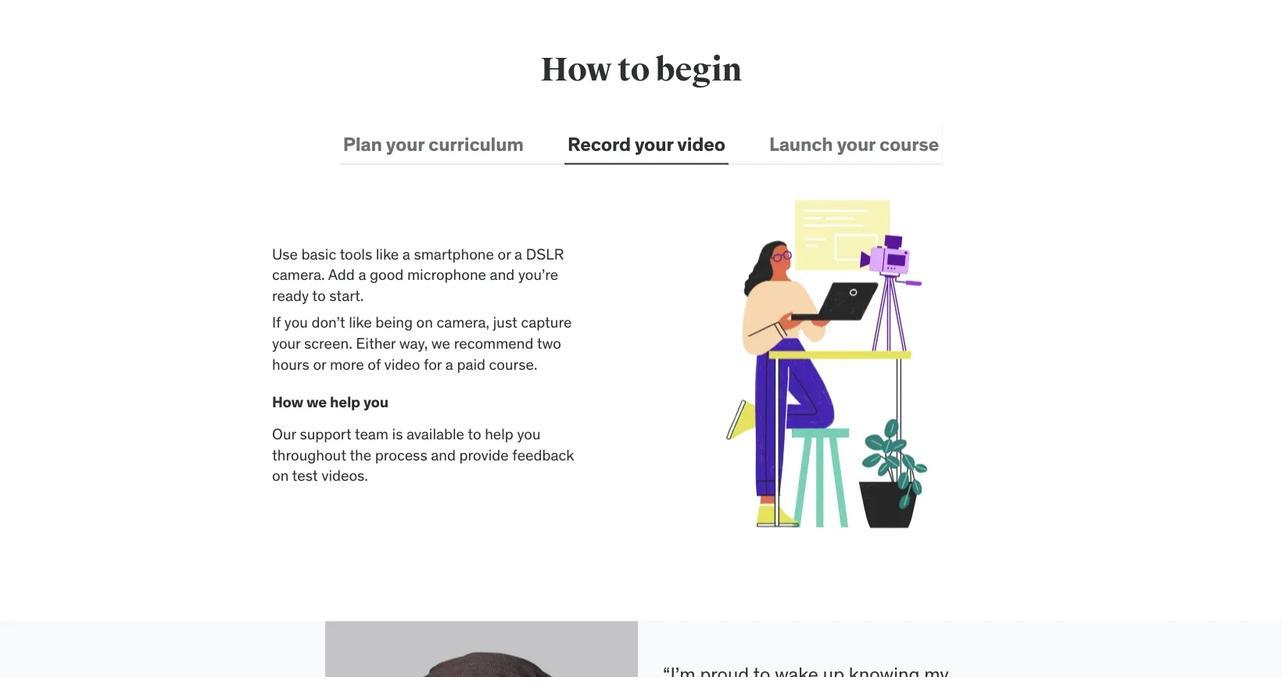 Task type: describe. For each thing, give the bounding box(es) containing it.
use
[[272, 244, 298, 263]]

two
[[537, 334, 561, 352]]

or inside use basic tools like a smartphone or a dslr camera. add a good microphone and you're ready to start.
[[498, 244, 511, 263]]

how we help you
[[272, 392, 388, 411]]

feedback
[[512, 445, 574, 464]]

on inside "our support team is available to help you throughout the process and provide feedback on test videos."
[[272, 466, 289, 485]]

for
[[424, 354, 442, 373]]

our
[[272, 424, 296, 443]]

if
[[272, 313, 281, 332]]

and inside "our support team is available to help you throughout the process and provide feedback on test videos."
[[431, 445, 456, 464]]

being
[[376, 313, 413, 332]]

plan your curriculum button
[[340, 125, 527, 163]]

provide
[[459, 445, 509, 464]]

begin
[[656, 50, 742, 90]]

launch your course
[[769, 132, 939, 156]]

you're
[[518, 265, 558, 284]]

recommend
[[454, 334, 534, 352]]

of
[[368, 354, 381, 373]]

how to begin
[[540, 50, 742, 90]]

support
[[300, 424, 351, 443]]

on inside if you don't like being on camera, just capture your screen. either way, we recommend two hours or more of video for a paid course.
[[416, 313, 433, 332]]

basic
[[301, 244, 336, 263]]

you inside "our support team is available to help you throughout the process and provide feedback on test videos."
[[517, 424, 541, 443]]

tools
[[340, 244, 372, 263]]

we inside if you don't like being on camera, just capture your screen. either way, we recommend two hours or more of video for a paid course.
[[431, 334, 450, 352]]

ready
[[272, 286, 309, 305]]

capture
[[521, 313, 572, 332]]

video inside if you don't like being on camera, just capture your screen. either way, we recommend two hours or more of video for a paid course.
[[384, 354, 420, 373]]

don't
[[312, 313, 345, 332]]

videos.
[[321, 466, 368, 485]]

just
[[493, 313, 517, 332]]

camera.
[[272, 265, 325, 284]]

how for how we help you
[[272, 392, 303, 411]]

0 vertical spatial help
[[330, 392, 360, 411]]

if you don't like being on camera, just capture your screen. either way, we recommend two hours or more of video for a paid course.
[[272, 313, 572, 373]]

either
[[356, 334, 396, 352]]

camera,
[[437, 313, 489, 332]]

a left dslr
[[515, 244, 522, 263]]

more
[[330, 354, 364, 373]]

and inside use basic tools like a smartphone or a dslr camera. add a good microphone and you're ready to start.
[[490, 265, 515, 284]]

course
[[880, 132, 939, 156]]

our support team is available to help you throughout the process and provide feedback on test videos.
[[272, 424, 574, 485]]

a up good
[[403, 244, 410, 263]]

to inside "our support team is available to help you throughout the process and provide feedback on test videos."
[[468, 424, 481, 443]]



Task type: vqa. For each thing, say whether or not it's contained in the screenshot.
(456)
no



Task type: locate. For each thing, give the bounding box(es) containing it.
like up good
[[376, 244, 399, 263]]

1 vertical spatial you
[[364, 392, 388, 411]]

launch your course button
[[766, 125, 942, 163]]

1 horizontal spatial help
[[485, 424, 514, 443]]

video down begin
[[677, 132, 726, 156]]

1 horizontal spatial how
[[540, 50, 612, 90]]

how up record
[[540, 50, 612, 90]]

tab list containing plan your curriculum
[[340, 125, 942, 165]]

your for plan
[[386, 132, 425, 156]]

0 horizontal spatial video
[[384, 354, 420, 373]]

you right if
[[284, 313, 308, 332]]

2 horizontal spatial you
[[517, 424, 541, 443]]

0 horizontal spatial you
[[284, 313, 308, 332]]

how up the our
[[272, 392, 303, 411]]

your inside if you don't like being on camera, just capture your screen. either way, we recommend two hours or more of video for a paid course.
[[272, 334, 301, 352]]

like for tools
[[376, 244, 399, 263]]

0 horizontal spatial like
[[349, 313, 372, 332]]

video down 'way,'
[[384, 354, 420, 373]]

2 vertical spatial you
[[517, 424, 541, 443]]

help
[[330, 392, 360, 411], [485, 424, 514, 443]]

your inside "button"
[[386, 132, 425, 156]]

like up either in the left of the page
[[349, 313, 372, 332]]

smartphone
[[414, 244, 494, 263]]

is
[[392, 424, 403, 443]]

your right plan
[[386, 132, 425, 156]]

throughout
[[272, 445, 346, 464]]

0 vertical spatial like
[[376, 244, 399, 263]]

1 horizontal spatial we
[[431, 334, 450, 352]]

like
[[376, 244, 399, 263], [349, 313, 372, 332]]

test
[[292, 466, 318, 485]]

the
[[350, 445, 372, 464]]

dslr
[[526, 244, 564, 263]]

1 vertical spatial like
[[349, 313, 372, 332]]

you up team
[[364, 392, 388, 411]]

0 horizontal spatial help
[[330, 392, 360, 411]]

on
[[416, 313, 433, 332], [272, 466, 289, 485]]

1 vertical spatial help
[[485, 424, 514, 443]]

0 vertical spatial or
[[498, 244, 511, 263]]

0 horizontal spatial or
[[313, 354, 326, 373]]

microphone
[[407, 265, 486, 284]]

your right record
[[635, 132, 673, 156]]

add
[[328, 265, 355, 284]]

1 horizontal spatial video
[[677, 132, 726, 156]]

your left course
[[837, 132, 876, 156]]

help up "provide"
[[485, 424, 514, 443]]

a right for
[[445, 354, 453, 373]]

and down available
[[431, 445, 456, 464]]

on left "test"
[[272, 466, 289, 485]]

2 vertical spatial to
[[468, 424, 481, 443]]

0 vertical spatial and
[[490, 265, 515, 284]]

like inside use basic tools like a smartphone or a dslr camera. add a good microphone and you're ready to start.
[[376, 244, 399, 263]]

record your video
[[568, 132, 726, 156]]

your
[[386, 132, 425, 156], [635, 132, 673, 156], [837, 132, 876, 156], [272, 334, 301, 352]]

record
[[568, 132, 631, 156]]

we up support
[[307, 392, 327, 411]]

video
[[677, 132, 726, 156], [384, 354, 420, 373]]

a inside if you don't like being on camera, just capture your screen. either way, we recommend two hours or more of video for a paid course.
[[445, 354, 453, 373]]

you
[[284, 313, 308, 332], [364, 392, 388, 411], [517, 424, 541, 443]]

or down the screen. on the left of the page
[[313, 354, 326, 373]]

your for record
[[635, 132, 673, 156]]

to left begin
[[618, 50, 650, 90]]

start.
[[329, 286, 364, 305]]

0 vertical spatial we
[[431, 334, 450, 352]]

0 horizontal spatial we
[[307, 392, 327, 411]]

available
[[407, 424, 464, 443]]

0 vertical spatial how
[[540, 50, 612, 90]]

hours
[[272, 354, 309, 373]]

1 vertical spatial on
[[272, 466, 289, 485]]

0 vertical spatial you
[[284, 313, 308, 332]]

we
[[431, 334, 450, 352], [307, 392, 327, 411]]

plan your curriculum
[[343, 132, 524, 156]]

we up for
[[431, 334, 450, 352]]

1 horizontal spatial on
[[416, 313, 433, 332]]

0 vertical spatial to
[[618, 50, 650, 90]]

help inside "our support team is available to help you throughout the process and provide feedback on test videos."
[[485, 424, 514, 443]]

like for don't
[[349, 313, 372, 332]]

0 horizontal spatial to
[[312, 286, 326, 305]]

video inside button
[[677, 132, 726, 156]]

0 vertical spatial on
[[416, 313, 433, 332]]

and left you're
[[490, 265, 515, 284]]

to left start.
[[312, 286, 326, 305]]

1 horizontal spatial you
[[364, 392, 388, 411]]

how for how to begin
[[540, 50, 612, 90]]

launch
[[769, 132, 833, 156]]

good
[[370, 265, 404, 284]]

screen.
[[304, 334, 352, 352]]

paid
[[457, 354, 486, 373]]

1 vertical spatial to
[[312, 286, 326, 305]]

0 horizontal spatial and
[[431, 445, 456, 464]]

a right add
[[358, 265, 366, 284]]

a
[[403, 244, 410, 263], [515, 244, 522, 263], [358, 265, 366, 284], [445, 354, 453, 373]]

to up "provide"
[[468, 424, 481, 443]]

0 horizontal spatial how
[[272, 392, 303, 411]]

on up 'way,'
[[416, 313, 433, 332]]

1 vertical spatial we
[[307, 392, 327, 411]]

your up the hours
[[272, 334, 301, 352]]

your for launch
[[837, 132, 876, 156]]

record your video button
[[565, 125, 729, 163]]

1 vertical spatial how
[[272, 392, 303, 411]]

1 horizontal spatial to
[[468, 424, 481, 443]]

or inside if you don't like being on camera, just capture your screen. either way, we recommend two hours or more of video for a paid course.
[[313, 354, 326, 373]]

you up feedback
[[517, 424, 541, 443]]

to inside use basic tools like a smartphone or a dslr camera. add a good microphone and you're ready to start.
[[312, 286, 326, 305]]

like inside if you don't like being on camera, just capture your screen. either way, we recommend two hours or more of video for a paid course.
[[349, 313, 372, 332]]

use basic tools like a smartphone or a dslr camera. add a good microphone and you're ready to start.
[[272, 244, 564, 305]]

tab list
[[340, 125, 942, 165]]

1 horizontal spatial and
[[490, 265, 515, 284]]

you inside if you don't like being on camera, just capture your screen. either way, we recommend two hours or more of video for a paid course.
[[284, 313, 308, 332]]

to
[[618, 50, 650, 90], [312, 286, 326, 305], [468, 424, 481, 443]]

how
[[540, 50, 612, 90], [272, 392, 303, 411]]

process
[[375, 445, 427, 464]]

help up support
[[330, 392, 360, 411]]

team
[[355, 424, 389, 443]]

0 vertical spatial video
[[677, 132, 726, 156]]

curriculum
[[429, 132, 524, 156]]

or left dslr
[[498, 244, 511, 263]]

1 horizontal spatial or
[[498, 244, 511, 263]]

course.
[[489, 354, 537, 373]]

way,
[[399, 334, 428, 352]]

2 horizontal spatial to
[[618, 50, 650, 90]]

plan
[[343, 132, 382, 156]]

1 horizontal spatial like
[[376, 244, 399, 263]]

1 vertical spatial video
[[384, 354, 420, 373]]

and
[[490, 265, 515, 284], [431, 445, 456, 464]]

1 vertical spatial or
[[313, 354, 326, 373]]

0 horizontal spatial on
[[272, 466, 289, 485]]

1 vertical spatial and
[[431, 445, 456, 464]]

or
[[498, 244, 511, 263], [313, 354, 326, 373]]



